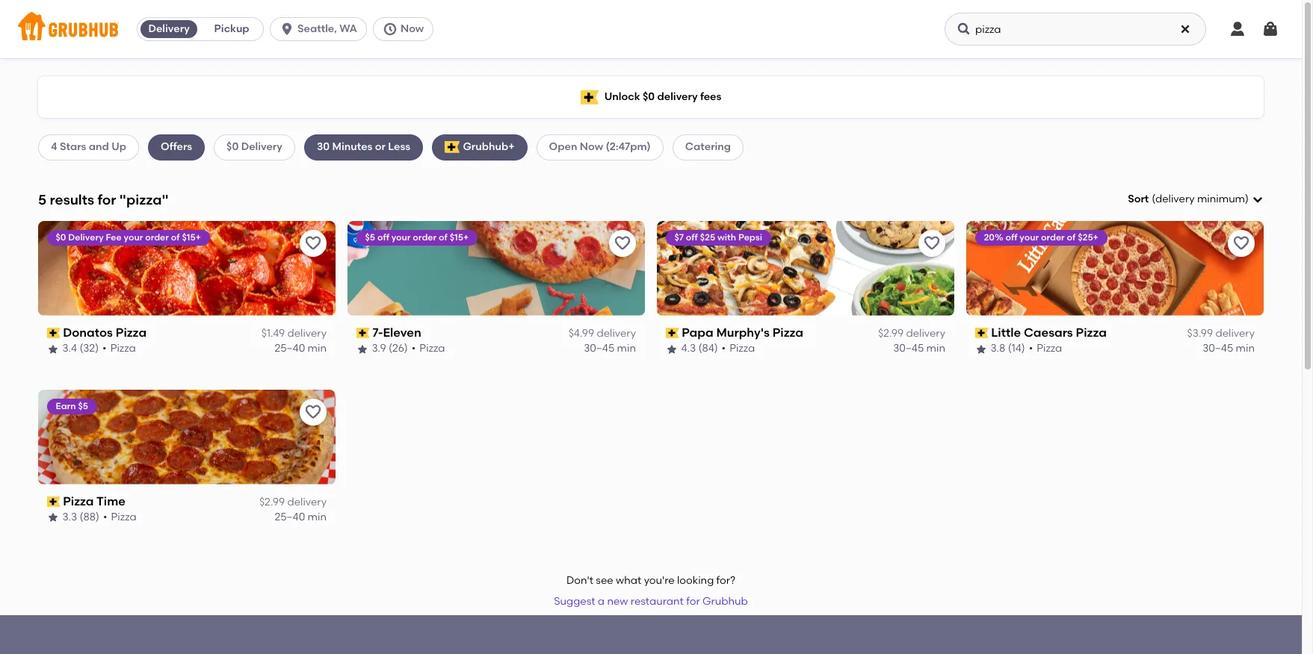 Task type: locate. For each thing, give the bounding box(es) containing it.
1 25–40 min from the top
[[275, 343, 327, 355]]

delivery inside "button"
[[148, 22, 190, 35]]

2 horizontal spatial 30–45
[[1203, 343, 1234, 355]]

papa murphy's pizza logo image
[[657, 221, 955, 316]]

0 vertical spatial subscription pass image
[[47, 328, 60, 339]]

what
[[616, 575, 642, 587]]

grubhub plus flag logo image
[[581, 90, 598, 104], [445, 142, 460, 154]]

for right results
[[97, 191, 116, 208]]

subscription pass image left 7-
[[357, 328, 370, 339]]

• right (88)
[[103, 511, 108, 524]]

3 30–45 from the left
[[1203, 343, 1234, 355]]

pizza up 3.3 (88)
[[63, 495, 94, 509]]

star icon image left the 4.3
[[666, 343, 678, 355]]

don't
[[567, 575, 593, 587]]

delivery left 30
[[241, 141, 283, 153]]

2 vertical spatial $0
[[56, 232, 66, 243]]

• pizza for caesars
[[1029, 343, 1063, 355]]

pepsi
[[739, 232, 763, 243]]

1 horizontal spatial grubhub plus flag logo image
[[581, 90, 598, 104]]

little caesars pizza logo image
[[966, 221, 1264, 316]]

open
[[549, 141, 577, 153]]

$25+
[[1078, 232, 1099, 243]]

your for 7-eleven
[[392, 232, 411, 243]]

$5
[[366, 232, 376, 243], [78, 401, 89, 412]]

0 horizontal spatial now
[[401, 22, 424, 35]]

5 results for "pizza"
[[38, 191, 169, 208]]

subscription pass image left pizza time
[[47, 497, 60, 508]]

1 vertical spatial subscription pass image
[[47, 497, 60, 508]]

none field inside 5 results for "pizza" main content
[[1128, 192, 1264, 207]]

3 30–45 min from the left
[[1203, 343, 1255, 355]]

your for little caesars pizza
[[1020, 232, 1039, 243]]

30–45 min
[[584, 343, 636, 355], [893, 343, 946, 355], [1203, 343, 1255, 355]]

save this restaurant image for pizza time
[[304, 403, 322, 421]]

svg image inside seattle, wa button
[[280, 22, 295, 37]]

1 horizontal spatial $15+
[[450, 232, 469, 243]]

1 25–40 from the top
[[275, 343, 305, 355]]

)
[[1245, 193, 1249, 206]]

subscription pass image left the papa
[[666, 328, 679, 339]]

• right (14)
[[1029, 343, 1034, 355]]

star icon image
[[47, 343, 59, 355], [357, 343, 369, 355], [666, 343, 678, 355], [975, 343, 987, 355], [47, 512, 59, 524]]

0 vertical spatial 25–40 min
[[275, 343, 327, 355]]

3 your from the left
[[1020, 232, 1039, 243]]

0 horizontal spatial subscription pass image
[[357, 328, 370, 339]]

1 horizontal spatial delivery
[[148, 22, 190, 35]]

30–45 min for 7-eleven
[[584, 343, 636, 355]]

1 30–45 from the left
[[584, 343, 615, 355]]

2 of from the left
[[439, 232, 448, 243]]

1 vertical spatial 25–40 min
[[275, 511, 327, 524]]

for down the looking
[[686, 596, 700, 609]]

offers
[[161, 141, 192, 153]]

$0 right offers
[[227, 141, 239, 153]]

1 vertical spatial $2.99
[[259, 496, 285, 509]]

1 horizontal spatial for
[[686, 596, 700, 609]]

now right 'wa'
[[401, 22, 424, 35]]

delivery for $0 delivery fee your order of $15+
[[69, 232, 104, 243]]

min for pizza time
[[308, 511, 327, 524]]

• right (32)
[[103, 343, 107, 355]]

None field
[[1128, 192, 1264, 207]]

2 horizontal spatial of
[[1067, 232, 1076, 243]]

$2.99
[[878, 327, 904, 340], [259, 496, 285, 509]]

minimum
[[1197, 193, 1245, 206]]

now
[[401, 22, 424, 35], [580, 141, 603, 153]]

1 vertical spatial grubhub plus flag logo image
[[445, 142, 460, 154]]

$1.49
[[261, 327, 285, 340]]

a
[[598, 596, 605, 609]]

pizza right (26)
[[420, 343, 446, 355]]

$7
[[675, 232, 684, 243]]

4.3 (84)
[[682, 343, 718, 355]]

donatos pizza logo image
[[38, 221, 336, 316]]

see
[[596, 575, 613, 587]]

don't see what you're looking for?
[[567, 575, 736, 587]]

0 vertical spatial $0
[[643, 90, 655, 103]]

1 horizontal spatial of
[[439, 232, 448, 243]]

0 horizontal spatial of
[[171, 232, 180, 243]]

3 off from the left
[[1006, 232, 1018, 243]]

star icon image left 3.4
[[47, 343, 59, 355]]

0 horizontal spatial for
[[97, 191, 116, 208]]

30–45
[[584, 343, 615, 355], [893, 343, 924, 355], [1203, 343, 1234, 355]]

30–45 for 7-eleven
[[584, 343, 615, 355]]

pizza
[[116, 326, 147, 340], [773, 326, 804, 340], [1076, 326, 1107, 340], [111, 343, 136, 355], [420, 343, 446, 355], [730, 343, 756, 355], [1037, 343, 1063, 355], [63, 495, 94, 509], [111, 511, 137, 524]]

star icon image left 3.8
[[975, 343, 987, 355]]

0 vertical spatial $2.99
[[878, 327, 904, 340]]

$15+
[[182, 232, 201, 243], [450, 232, 469, 243]]

2 30–45 from the left
[[893, 343, 924, 355]]

2 order from the left
[[413, 232, 437, 243]]

• pizza right (26)
[[412, 343, 446, 355]]

$4.99
[[569, 327, 594, 340]]

0 vertical spatial delivery
[[148, 22, 190, 35]]

• pizza for time
[[103, 511, 137, 524]]

suggest a new restaurant for grubhub button
[[547, 589, 755, 616]]

papa
[[682, 326, 714, 340]]

1 $15+ from the left
[[182, 232, 201, 243]]

delivery left pickup
[[148, 22, 190, 35]]

$0
[[643, 90, 655, 103], [227, 141, 239, 153], [56, 232, 66, 243]]

0 vertical spatial $2.99 delivery
[[878, 327, 946, 340]]

0 horizontal spatial delivery
[[69, 232, 104, 243]]

save this restaurant image for 7-eleven
[[614, 235, 632, 252]]

1 horizontal spatial order
[[413, 232, 437, 243]]

3.8
[[991, 343, 1006, 355]]

1 vertical spatial for
[[686, 596, 700, 609]]

now right open
[[580, 141, 603, 153]]

your
[[124, 232, 143, 243], [392, 232, 411, 243], [1020, 232, 1039, 243]]

1 horizontal spatial $2.99
[[878, 327, 904, 340]]

2 subscription pass image from the left
[[666, 328, 679, 339]]

save this restaurant button
[[300, 230, 327, 257], [609, 230, 636, 257], [919, 230, 946, 257], [1228, 230, 1255, 257], [300, 399, 327, 426]]

restaurant
[[631, 596, 684, 609]]

pizza right 'caesars'
[[1076, 326, 1107, 340]]

0 horizontal spatial svg image
[[280, 22, 295, 37]]

0 horizontal spatial $2.99 delivery
[[259, 496, 327, 509]]

1 vertical spatial $2.99 delivery
[[259, 496, 327, 509]]

pizza down donatos pizza
[[111, 343, 136, 355]]

• pizza down 'caesars'
[[1029, 343, 1063, 355]]

1 horizontal spatial 30–45
[[893, 343, 924, 355]]

1 vertical spatial delivery
[[241, 141, 283, 153]]

1 horizontal spatial now
[[580, 141, 603, 153]]

• right (26)
[[412, 343, 416, 355]]

1 horizontal spatial $5
[[366, 232, 376, 243]]

0 horizontal spatial $0
[[56, 232, 66, 243]]

0 vertical spatial now
[[401, 22, 424, 35]]

25–40 for pizza time
[[275, 511, 305, 524]]

1 horizontal spatial off
[[686, 232, 698, 243]]

1 horizontal spatial $2.99 delivery
[[878, 327, 946, 340]]

svg image
[[280, 22, 295, 37], [1180, 23, 1191, 35], [1252, 194, 1264, 206]]

3 of from the left
[[1067, 232, 1076, 243]]

1 30–45 min from the left
[[584, 343, 636, 355]]

3.8 (14)
[[991, 343, 1026, 355]]

• pizza down time on the left
[[103, 511, 137, 524]]

1 vertical spatial 25–40
[[275, 511, 305, 524]]

off for papa
[[686, 232, 698, 243]]

with
[[718, 232, 737, 243]]

svg image
[[1229, 20, 1247, 38], [1262, 20, 1280, 38], [383, 22, 398, 37], [957, 22, 972, 37]]

delivery for 7-eleven
[[597, 327, 636, 340]]

time
[[97, 495, 126, 509]]

2 horizontal spatial 30–45 min
[[1203, 343, 1255, 355]]

$25
[[701, 232, 716, 243]]

min
[[308, 343, 327, 355], [617, 343, 636, 355], [927, 343, 946, 355], [1236, 343, 1255, 355], [308, 511, 327, 524]]

25–40
[[275, 343, 305, 355], [275, 511, 305, 524]]

1 horizontal spatial subscription pass image
[[666, 328, 679, 339]]

0 horizontal spatial $5
[[78, 401, 89, 412]]

$2.99 delivery for pizza time
[[259, 496, 327, 509]]

0 horizontal spatial grubhub plus flag logo image
[[445, 142, 460, 154]]

sort
[[1128, 193, 1149, 206]]

• right (84)
[[722, 343, 726, 355]]

2 horizontal spatial order
[[1042, 232, 1065, 243]]

$4.99 delivery
[[569, 327, 636, 340]]

1 vertical spatial $5
[[78, 401, 89, 412]]

grubhub plus flag logo image left the grubhub+
[[445, 142, 460, 154]]

$0 right unlock
[[643, 90, 655, 103]]

2 horizontal spatial subscription pass image
[[975, 328, 989, 339]]

0 horizontal spatial order
[[145, 232, 169, 243]]

$3.99 delivery
[[1187, 327, 1255, 340]]

1 your from the left
[[124, 232, 143, 243]]

2 25–40 min from the top
[[275, 511, 327, 524]]

pizza right murphy's
[[773, 326, 804, 340]]

5 results for "pizza" main content
[[0, 58, 1302, 655]]

• for pizza
[[103, 343, 107, 355]]

25–40 for donatos pizza
[[275, 343, 305, 355]]

order
[[145, 232, 169, 243], [413, 232, 437, 243], [1042, 232, 1065, 243]]

star icon image left 3.9 in the bottom of the page
[[357, 343, 369, 355]]

1 horizontal spatial $0
[[227, 141, 239, 153]]

order for 7-eleven
[[413, 232, 437, 243]]

0 vertical spatial grubhub plus flag logo image
[[581, 90, 598, 104]]

1 horizontal spatial 30–45 min
[[893, 343, 946, 355]]

star icon image left "3.3"
[[47, 512, 59, 524]]

save this restaurant image for little caesars pizza
[[1233, 235, 1251, 252]]

earn
[[56, 401, 76, 412]]

off for little
[[1006, 232, 1018, 243]]

pizza down papa murphy's pizza
[[730, 343, 756, 355]]

subscription pass image
[[357, 328, 370, 339], [666, 328, 679, 339], [975, 328, 989, 339]]

• pizza
[[103, 343, 136, 355], [412, 343, 446, 355], [722, 343, 756, 355], [1029, 343, 1063, 355], [103, 511, 137, 524]]

1 vertical spatial $0
[[227, 141, 239, 153]]

2 horizontal spatial delivery
[[241, 141, 283, 153]]

$1.49 delivery
[[261, 327, 327, 340]]

2 $15+ from the left
[[450, 232, 469, 243]]

2 vertical spatial delivery
[[69, 232, 104, 243]]

3 subscription pass image from the left
[[975, 328, 989, 339]]

$0 delivery
[[227, 141, 283, 153]]

none field containing sort
[[1128, 192, 1264, 207]]

1 off from the left
[[378, 232, 390, 243]]

2 horizontal spatial your
[[1020, 232, 1039, 243]]

• pizza for eleven
[[412, 343, 446, 355]]

• pizza down donatos pizza
[[103, 343, 136, 355]]

2 off from the left
[[686, 232, 698, 243]]

0 vertical spatial 25–40
[[275, 343, 305, 355]]

0 horizontal spatial $2.99
[[259, 496, 285, 509]]

2 subscription pass image from the top
[[47, 497, 60, 508]]

1 order from the left
[[145, 232, 169, 243]]

1 subscription pass image from the top
[[47, 328, 60, 339]]

• for murphy's
[[722, 343, 726, 355]]

subscription pass image left little
[[975, 328, 989, 339]]

3.9 (26)
[[372, 343, 408, 355]]

or
[[375, 141, 386, 153]]

0 horizontal spatial your
[[124, 232, 143, 243]]

1 subscription pass image from the left
[[357, 328, 370, 339]]

grubhub
[[703, 596, 748, 609]]

• pizza down papa murphy's pizza
[[722, 343, 756, 355]]

subscription pass image left donatos
[[47, 328, 60, 339]]

0 horizontal spatial $15+
[[182, 232, 201, 243]]

2 30–45 min from the left
[[893, 343, 946, 355]]

3 order from the left
[[1042, 232, 1065, 243]]

pizza down time on the left
[[111, 511, 137, 524]]

4.3
[[682, 343, 696, 355]]

subscription pass image
[[47, 328, 60, 339], [47, 497, 60, 508]]

suggest a new restaurant for grubhub
[[554, 596, 748, 609]]

2 25–40 from the top
[[275, 511, 305, 524]]

delivery left fee at the top
[[69, 232, 104, 243]]

$2.99 delivery
[[878, 327, 946, 340], [259, 496, 327, 509]]

min for papa murphy's pizza
[[927, 343, 946, 355]]

results
[[50, 191, 94, 208]]

pickup button
[[200, 17, 263, 41]]

save this restaurant image
[[304, 235, 322, 252], [614, 235, 632, 252], [1233, 235, 1251, 252], [304, 403, 322, 421]]

7-
[[373, 326, 383, 340]]

2 your from the left
[[392, 232, 411, 243]]

25–40 min
[[275, 343, 327, 355], [275, 511, 327, 524]]

save this restaurant button for 7-eleven
[[609, 230, 636, 257]]

0 horizontal spatial 30–45 min
[[584, 343, 636, 355]]

0 horizontal spatial off
[[378, 232, 390, 243]]

1 vertical spatial now
[[580, 141, 603, 153]]

eleven
[[383, 326, 422, 340]]

of
[[171, 232, 180, 243], [439, 232, 448, 243], [1067, 232, 1076, 243]]

little
[[992, 326, 1021, 340]]

1 of from the left
[[171, 232, 180, 243]]

2 horizontal spatial off
[[1006, 232, 1018, 243]]

subscription pass image for donatos pizza
[[47, 328, 60, 339]]

5
[[38, 191, 46, 208]]

min for 7-eleven
[[617, 343, 636, 355]]

now button
[[373, 17, 440, 41]]

0 horizontal spatial 30–45
[[584, 343, 615, 355]]

1 horizontal spatial your
[[392, 232, 411, 243]]

grubhub plus flag logo image left unlock
[[581, 90, 598, 104]]

$0 down results
[[56, 232, 66, 243]]



Task type: vqa. For each thing, say whether or not it's contained in the screenshot.
Dinner Vegan Options tab
no



Task type: describe. For each thing, give the bounding box(es) containing it.
save this restaurant image
[[923, 235, 941, 252]]

wa
[[340, 22, 357, 35]]

subscription pass image for pizza time
[[47, 497, 60, 508]]

star icon image for papa murphy's pizza
[[666, 343, 678, 355]]

pickup
[[214, 22, 249, 35]]

for inside suggest a new restaurant for grubhub button
[[686, 596, 700, 609]]

3.4 (32)
[[63, 343, 99, 355]]

seattle, wa button
[[270, 17, 373, 41]]

• for time
[[103, 511, 108, 524]]

unlock $0 delivery fees
[[604, 90, 722, 103]]

unlock
[[604, 90, 640, 103]]

$7 off $25 with pepsi
[[675, 232, 763, 243]]

30–45 min for papa murphy's pizza
[[893, 343, 946, 355]]

sort ( delivery minimum )
[[1128, 193, 1249, 206]]

min for little caesars pizza
[[1236, 343, 1255, 355]]

grubhub plus flag logo image for grubhub+
[[445, 142, 460, 154]]

3.3 (88)
[[63, 511, 100, 524]]

delivery for papa murphy's pizza
[[906, 327, 946, 340]]

25–40 min for pizza time
[[275, 511, 327, 524]]

delivery for donatos pizza
[[287, 327, 327, 340]]

Search for food, convenience, alcohol... search field
[[945, 13, 1206, 46]]

1 horizontal spatial svg image
[[1180, 23, 1191, 35]]

(32)
[[80, 343, 99, 355]]

murphy's
[[717, 326, 770, 340]]

new
[[607, 596, 628, 609]]

little caesars pizza
[[992, 326, 1107, 340]]

"pizza"
[[119, 191, 169, 208]]

0 vertical spatial for
[[97, 191, 116, 208]]

less
[[388, 141, 410, 153]]

$2.99 delivery for papa murphy's pizza
[[878, 327, 946, 340]]

caesars
[[1024, 326, 1074, 340]]

delivery for pizza time
[[287, 496, 327, 509]]

star icon image for pizza time
[[47, 512, 59, 524]]

you're
[[644, 575, 675, 587]]

earn $5
[[56, 401, 89, 412]]

$3.99
[[1187, 327, 1213, 340]]

delivery for little caesars pizza
[[1216, 327, 1255, 340]]

(2:47pm)
[[606, 141, 651, 153]]

save this restaurant image for donatos pizza
[[304, 235, 322, 252]]

star icon image for 7-eleven
[[357, 343, 369, 355]]

30–45 min for little caesars pizza
[[1203, 343, 1255, 355]]

7-eleven logo image
[[348, 221, 645, 316]]

save this restaurant button for pizza time
[[300, 399, 327, 426]]

and
[[89, 141, 109, 153]]

2 horizontal spatial svg image
[[1252, 194, 1264, 206]]

open now (2:47pm)
[[549, 141, 651, 153]]

$0 for $0 delivery fee your order of $15+
[[56, 232, 66, 243]]

4
[[51, 141, 57, 153]]

svg image inside now "button"
[[383, 22, 398, 37]]

$2.99 for pizza time
[[259, 496, 285, 509]]

$0 for $0 delivery
[[227, 141, 239, 153]]

3.9
[[372, 343, 387, 355]]

papa murphy's pizza
[[682, 326, 804, 340]]

save this restaurant button for little caesars pizza
[[1228, 230, 1255, 257]]

subscription pass image for little caesars pizza
[[975, 328, 989, 339]]

25–40 min for donatos pizza
[[275, 343, 327, 355]]

suggest
[[554, 596, 595, 609]]

2 horizontal spatial $0
[[643, 90, 655, 103]]

seattle, wa
[[298, 22, 357, 35]]

pizza down little caesars pizza
[[1037, 343, 1063, 355]]

(
[[1152, 193, 1156, 206]]

30–45 for little caesars pizza
[[1203, 343, 1234, 355]]

• for eleven
[[412, 343, 416, 355]]

stars
[[60, 141, 86, 153]]

3.4
[[63, 343, 77, 355]]

seattle,
[[298, 22, 337, 35]]

now inside 5 results for "pizza" main content
[[580, 141, 603, 153]]

main navigation navigation
[[0, 0, 1302, 58]]

fees
[[700, 90, 722, 103]]

of for little
[[1067, 232, 1076, 243]]

pizza right donatos
[[116, 326, 147, 340]]

save this restaurant button for donatos pizza
[[300, 230, 327, 257]]

20% off your order of $25+
[[984, 232, 1099, 243]]

star icon image for little caesars pizza
[[975, 343, 987, 355]]

grubhub plus flag logo image for unlock $0 delivery fees
[[581, 90, 598, 104]]

save this restaurant button for papa murphy's pizza
[[919, 230, 946, 257]]

30–45 for papa murphy's pizza
[[893, 343, 924, 355]]

3.3
[[63, 511, 78, 524]]

• pizza for murphy's
[[722, 343, 756, 355]]

$5 off your order of $15+
[[366, 232, 469, 243]]

catering
[[685, 141, 731, 153]]

• for caesars
[[1029, 343, 1034, 355]]

for?
[[717, 575, 736, 587]]

20%
[[984, 232, 1004, 243]]

delivery inside field
[[1156, 193, 1195, 206]]

of for 7-
[[439, 232, 448, 243]]

(84)
[[699, 343, 718, 355]]

delivery button
[[138, 17, 200, 41]]

30 minutes or less
[[317, 141, 410, 153]]

star icon image for donatos pizza
[[47, 343, 59, 355]]

4 stars and up
[[51, 141, 126, 153]]

donatos
[[63, 326, 113, 340]]

$0 delivery fee your order of $15+
[[56, 232, 201, 243]]

(26)
[[389, 343, 408, 355]]

off for 7-
[[378, 232, 390, 243]]

0 vertical spatial $5
[[366, 232, 376, 243]]

min for donatos pizza
[[308, 343, 327, 355]]

$2.99 for papa murphy's pizza
[[878, 327, 904, 340]]

pizza time logo image
[[38, 390, 336, 485]]

subscription pass image for papa murphy's pizza
[[666, 328, 679, 339]]

minutes
[[332, 141, 373, 153]]

now inside "button"
[[401, 22, 424, 35]]

pizza time
[[63, 495, 126, 509]]

donatos pizza
[[63, 326, 147, 340]]

(14)
[[1009, 343, 1026, 355]]

delivery for $0 delivery
[[241, 141, 283, 153]]

order for little caesars pizza
[[1042, 232, 1065, 243]]

7-eleven
[[373, 326, 422, 340]]

up
[[112, 141, 126, 153]]

subscription pass image for 7-eleven
[[357, 328, 370, 339]]

looking
[[677, 575, 714, 587]]

• pizza for pizza
[[103, 343, 136, 355]]

fee
[[106, 232, 122, 243]]

(88)
[[80, 511, 100, 524]]

grubhub+
[[463, 141, 515, 153]]

30
[[317, 141, 330, 153]]



